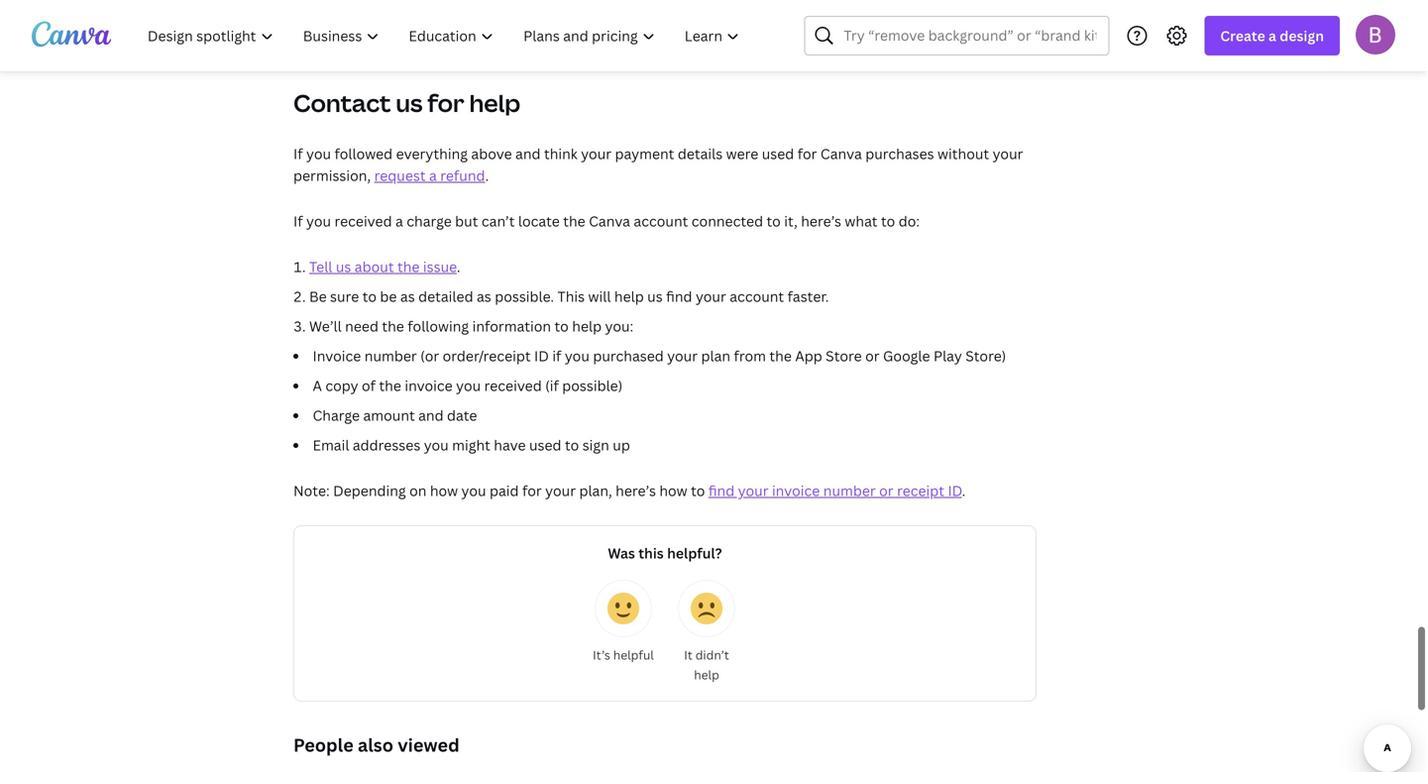 Task type: locate. For each thing, give the bounding box(es) containing it.
1 horizontal spatial for
[[523, 481, 542, 500]]

1 horizontal spatial here's
[[801, 212, 842, 231]]

1 vertical spatial a
[[429, 166, 437, 185]]

a inside dropdown button
[[1269, 26, 1277, 45]]

1 horizontal spatial and
[[516, 144, 541, 163]]

0 horizontal spatial find
[[666, 287, 693, 306]]

as up we'll need the following information to help you:
[[477, 287, 492, 306]]

us for tell
[[336, 257, 351, 276]]

find for us
[[666, 287, 693, 306]]

you up permission, on the top
[[306, 144, 331, 163]]

1 vertical spatial us
[[336, 257, 351, 276]]

1 horizontal spatial id
[[948, 481, 962, 500]]

a for create
[[1269, 26, 1277, 45]]

0 horizontal spatial canva
[[589, 212, 631, 231]]

to
[[767, 212, 781, 231], [882, 212, 896, 231], [363, 287, 377, 306], [555, 317, 569, 336], [565, 436, 579, 455], [691, 481, 705, 500]]

1 horizontal spatial used
[[762, 144, 795, 163]]

used
[[762, 144, 795, 163], [529, 436, 562, 455]]

helpful
[[614, 647, 654, 663]]

play
[[934, 347, 963, 365]]

on
[[410, 481, 427, 500]]

1 horizontal spatial received
[[485, 376, 542, 395]]

a down everything
[[429, 166, 437, 185]]

and inside if you followed everything above and think your payment details were used for canva purchases without your permission,
[[516, 144, 541, 163]]

1 vertical spatial or
[[880, 481, 894, 500]]

if for if you received a charge but can't locate the canva account connected to it, here's what to do:
[[294, 212, 303, 231]]

find up helpful?
[[709, 481, 735, 500]]

if you received a charge but can't locate the canva account connected to it, here's what to do:
[[294, 212, 920, 231]]

here's
[[801, 212, 842, 231], [616, 481, 656, 500]]

used right the have
[[529, 436, 562, 455]]

(or
[[421, 347, 440, 365]]

number
[[365, 347, 417, 365], [824, 481, 876, 500]]

bob builder image
[[1357, 15, 1396, 54]]

1 if from the top
[[294, 144, 303, 163]]

have
[[494, 436, 526, 455]]

account down if you followed everything above and think your payment details were used for canva purchases without your permission,
[[634, 212, 689, 231]]

of
[[362, 376, 376, 395]]

id left if
[[535, 347, 549, 365]]

0 horizontal spatial and
[[419, 406, 444, 425]]

0 vertical spatial number
[[365, 347, 417, 365]]

1 vertical spatial number
[[824, 481, 876, 500]]

a for request
[[429, 166, 437, 185]]

and left date
[[419, 406, 444, 425]]

received up about
[[335, 212, 392, 231]]

purchases
[[866, 144, 935, 163]]

what
[[845, 212, 878, 231]]

account
[[634, 212, 689, 231], [730, 287, 785, 306]]

number left receipt
[[824, 481, 876, 500]]

store)
[[966, 347, 1007, 365]]

help down didn't
[[694, 667, 720, 683]]

0 horizontal spatial .
[[457, 257, 461, 276]]

2 vertical spatial .
[[962, 481, 966, 500]]

email addresses you might have used to sign up
[[313, 436, 631, 455]]

if inside if you followed everything above and think your payment details were used for canva purchases without your permission,
[[294, 144, 303, 163]]

sure
[[330, 287, 359, 306]]

0 vertical spatial received
[[335, 212, 392, 231]]

0 vertical spatial account
[[634, 212, 689, 231]]

2 if from the top
[[294, 212, 303, 231]]

help down will
[[572, 317, 602, 336]]

1 vertical spatial if
[[294, 212, 303, 231]]

0 vertical spatial a
[[1269, 26, 1277, 45]]

for right were
[[798, 144, 818, 163]]

us
[[396, 87, 423, 119], [336, 257, 351, 276], [648, 287, 663, 306]]

0 horizontal spatial how
[[430, 481, 458, 500]]

followed
[[335, 144, 393, 163]]

as right be
[[401, 287, 415, 306]]

details
[[678, 144, 723, 163]]

1 vertical spatial invoice
[[772, 481, 820, 500]]

0 vertical spatial used
[[762, 144, 795, 163]]

if down permission, on the top
[[294, 212, 303, 231]]

1 vertical spatial find
[[709, 481, 735, 500]]

was
[[608, 544, 636, 563]]

how up the was this helpful?
[[660, 481, 688, 500]]

a left charge
[[396, 212, 403, 231]]

create a design
[[1221, 26, 1325, 45]]

canva right 'locate'
[[589, 212, 631, 231]]

here's right it,
[[801, 212, 842, 231]]

0 horizontal spatial received
[[335, 212, 392, 231]]

how right the on
[[430, 481, 458, 500]]

2 horizontal spatial for
[[798, 144, 818, 163]]

us right will
[[648, 287, 663, 306]]

create a design button
[[1205, 16, 1341, 56]]

for
[[428, 87, 465, 119], [798, 144, 818, 163], [523, 481, 542, 500]]

purchased
[[593, 347, 664, 365]]

1 horizontal spatial account
[[730, 287, 785, 306]]

request a refund .
[[374, 166, 489, 185]]

order/receipt
[[443, 347, 531, 365]]

0 horizontal spatial account
[[634, 212, 689, 231]]

a
[[313, 376, 322, 395]]

without
[[938, 144, 990, 163]]

here's right plan,
[[616, 481, 656, 500]]

were
[[727, 144, 759, 163]]

app
[[796, 347, 823, 365]]

for right paid
[[523, 481, 542, 500]]

1 horizontal spatial .
[[485, 166, 489, 185]]

help inside it didn't help
[[694, 667, 720, 683]]

canva left purchases on the top right of the page
[[821, 144, 863, 163]]

invoice
[[313, 347, 361, 365]]

following
[[408, 317, 469, 336]]

0 horizontal spatial used
[[529, 436, 562, 455]]

1 vertical spatial received
[[485, 376, 542, 395]]

1 horizontal spatial find
[[709, 481, 735, 500]]

2 horizontal spatial us
[[648, 287, 663, 306]]

.
[[485, 166, 489, 185], [457, 257, 461, 276], [962, 481, 966, 500]]

and left think
[[516, 144, 541, 163]]

received left (if
[[485, 376, 542, 395]]

or
[[866, 347, 880, 365], [880, 481, 894, 500]]

id
[[535, 347, 549, 365], [948, 481, 962, 500]]

2 as from the left
[[477, 287, 492, 306]]

0 vertical spatial find
[[666, 287, 693, 306]]

1 horizontal spatial as
[[477, 287, 492, 306]]

1 vertical spatial .
[[457, 257, 461, 276]]

we'll
[[309, 317, 342, 336]]

you up tell
[[306, 212, 331, 231]]

help
[[470, 87, 521, 119], [615, 287, 644, 306], [572, 317, 602, 336], [694, 667, 720, 683]]

sign
[[583, 436, 610, 455]]

you
[[306, 144, 331, 163], [306, 212, 331, 231], [565, 347, 590, 365], [456, 376, 481, 395], [424, 436, 449, 455], [462, 481, 486, 500]]

2 vertical spatial for
[[523, 481, 542, 500]]

0 vertical spatial here's
[[801, 212, 842, 231]]

0 vertical spatial for
[[428, 87, 465, 119]]

email
[[313, 436, 349, 455]]

0 horizontal spatial number
[[365, 347, 417, 365]]

1 horizontal spatial canva
[[821, 144, 863, 163]]

id right receipt
[[948, 481, 962, 500]]

or left receipt
[[880, 481, 894, 500]]

2 horizontal spatial a
[[1269, 26, 1277, 45]]

refund
[[441, 166, 485, 185]]

a left design
[[1269, 26, 1277, 45]]

store
[[826, 347, 862, 365]]

account left faster.
[[730, 287, 785, 306]]

create
[[1221, 26, 1266, 45]]

1 vertical spatial used
[[529, 436, 562, 455]]

1 vertical spatial for
[[798, 144, 818, 163]]

1 horizontal spatial number
[[824, 481, 876, 500]]

if
[[294, 144, 303, 163], [294, 212, 303, 231]]

. down "above"
[[485, 166, 489, 185]]

0 vertical spatial id
[[535, 347, 549, 365]]

1 horizontal spatial us
[[396, 87, 423, 119]]

from
[[734, 347, 767, 365]]

find up invoice number (or order/receipt id if you purchased your plan from the app store or google play store)
[[666, 287, 693, 306]]

might
[[452, 436, 491, 455]]

us up everything
[[396, 87, 423, 119]]

2 vertical spatial a
[[396, 212, 403, 231]]

us right tell
[[336, 257, 351, 276]]

the down be
[[382, 317, 404, 336]]

0 horizontal spatial us
[[336, 257, 351, 276]]

the
[[563, 212, 586, 231], [398, 257, 420, 276], [382, 317, 404, 336], [770, 347, 792, 365], [379, 376, 402, 395]]

faster.
[[788, 287, 829, 306]]

0 horizontal spatial a
[[396, 212, 403, 231]]

0 horizontal spatial invoice
[[405, 376, 453, 395]]

0 horizontal spatial for
[[428, 87, 465, 119]]

1 horizontal spatial how
[[660, 481, 688, 500]]

find
[[666, 287, 693, 306], [709, 481, 735, 500]]

for up everything
[[428, 87, 465, 119]]

0 vertical spatial us
[[396, 87, 423, 119]]

you left the might
[[424, 436, 449, 455]]

up
[[613, 436, 631, 455]]

1 horizontal spatial a
[[429, 166, 437, 185]]

people
[[294, 733, 354, 758]]

canva inside if you followed everything above and think your payment details were used for canva purchases without your permission,
[[821, 144, 863, 163]]

0 vertical spatial and
[[516, 144, 541, 163]]

number up of
[[365, 347, 417, 365]]

charge
[[407, 212, 452, 231]]

0 horizontal spatial as
[[401, 287, 415, 306]]

0 horizontal spatial id
[[535, 347, 549, 365]]

0 vertical spatial canva
[[821, 144, 863, 163]]

0 vertical spatial if
[[294, 144, 303, 163]]

0 horizontal spatial here's
[[616, 481, 656, 500]]

if up permission, on the top
[[294, 144, 303, 163]]

if for if you followed everything above and think your payment details were used for canva purchases without your permission,
[[294, 144, 303, 163]]

. right receipt
[[962, 481, 966, 500]]

used right were
[[762, 144, 795, 163]]

2 vertical spatial us
[[648, 287, 663, 306]]

helpful?
[[667, 544, 723, 563]]

1 vertical spatial id
[[948, 481, 962, 500]]

the left issue in the left of the page
[[398, 257, 420, 276]]

0 vertical spatial .
[[485, 166, 489, 185]]

. up detailed
[[457, 257, 461, 276]]

canva
[[821, 144, 863, 163], [589, 212, 631, 231]]

or right the store
[[866, 347, 880, 365]]

plan,
[[580, 481, 613, 500]]

a
[[1269, 26, 1277, 45], [429, 166, 437, 185], [396, 212, 403, 231]]

payment
[[615, 144, 675, 163]]

invoice number (or order/receipt id if you purchased your plan from the app store or google play store)
[[313, 347, 1007, 365]]

as
[[401, 287, 415, 306], [477, 287, 492, 306]]



Task type: vqa. For each thing, say whether or not it's contained in the screenshot.
the Your account
no



Task type: describe. For each thing, give the bounding box(es) containing it.
need
[[345, 317, 379, 336]]

information
[[473, 317, 551, 336]]

you left paid
[[462, 481, 486, 500]]

charge amount and date
[[313, 406, 477, 425]]

it
[[684, 647, 693, 663]]

request a refund button
[[374, 166, 485, 185]]

above
[[471, 144, 512, 163]]

it's helpful
[[593, 647, 654, 663]]

be
[[309, 287, 327, 306]]

the right of
[[379, 376, 402, 395]]

you inside if you followed everything above and think your payment details were used for canva purchases without your permission,
[[306, 144, 331, 163]]

possible)
[[563, 376, 623, 395]]

detailed
[[419, 287, 474, 306]]

about
[[355, 257, 394, 276]]

(if
[[546, 376, 559, 395]]

be sure to be as detailed as possible. this will help us find your account faster.
[[309, 287, 829, 306]]

people also viewed
[[294, 733, 460, 758]]

2 horizontal spatial .
[[962, 481, 966, 500]]

plan
[[702, 347, 731, 365]]

contact us for help
[[294, 87, 521, 119]]

2 how from the left
[[660, 481, 688, 500]]

permission,
[[294, 166, 371, 185]]

the left app
[[770, 347, 792, 365]]

be
[[380, 287, 397, 306]]

to left be
[[363, 287, 377, 306]]

find for to
[[709, 481, 735, 500]]

this
[[558, 287, 585, 306]]

was this helpful?
[[608, 544, 723, 563]]

depending
[[333, 481, 406, 500]]

1 vertical spatial canva
[[589, 212, 631, 231]]

we'll need the following information to help you:
[[309, 317, 634, 336]]

everything
[[396, 144, 468, 163]]

will
[[589, 287, 611, 306]]

contact
[[294, 87, 391, 119]]

you right if
[[565, 347, 590, 365]]

Try "remove background" or "brand kit" search field
[[844, 17, 1097, 55]]

0 vertical spatial invoice
[[405, 376, 453, 395]]

to left do:
[[882, 212, 896, 231]]

amount
[[363, 406, 415, 425]]

if you followed everything above and think your payment details were used for canva purchases without your permission,
[[294, 144, 1024, 185]]

for inside if you followed everything above and think your payment details were used for canva purchases without your permission,
[[798, 144, 818, 163]]

locate
[[519, 212, 560, 231]]

top level navigation element
[[135, 16, 757, 56]]

1 horizontal spatial invoice
[[772, 481, 820, 500]]

it's
[[593, 647, 611, 663]]

1 vertical spatial and
[[419, 406, 444, 425]]

copy
[[326, 376, 359, 395]]

possible.
[[495, 287, 554, 306]]

find your invoice number or receipt id link
[[709, 481, 962, 500]]

do:
[[899, 212, 920, 231]]

can't
[[482, 212, 515, 231]]

also
[[358, 733, 394, 758]]

😔 image
[[691, 593, 723, 625]]

to left it,
[[767, 212, 781, 231]]

tell us about the issue button
[[309, 257, 457, 276]]

didn't
[[696, 647, 730, 663]]

🙂 image
[[608, 593, 640, 625]]

google
[[884, 347, 931, 365]]

request
[[374, 166, 426, 185]]

used inside if you followed everything above and think your payment details were used for canva purchases without your permission,
[[762, 144, 795, 163]]

issue
[[423, 257, 457, 276]]

if
[[553, 347, 562, 365]]

viewed
[[398, 733, 460, 758]]

it,
[[785, 212, 798, 231]]

connected
[[692, 212, 764, 231]]

date
[[447, 406, 477, 425]]

to left sign
[[565, 436, 579, 455]]

charge
[[313, 406, 360, 425]]

to up helpful?
[[691, 481, 705, 500]]

to up if
[[555, 317, 569, 336]]

1 vertical spatial account
[[730, 287, 785, 306]]

us for contact
[[396, 87, 423, 119]]

note: depending on how you paid for your plan, here's how to find your invoice number or receipt id .
[[294, 481, 966, 500]]

you up date
[[456, 376, 481, 395]]

design
[[1281, 26, 1325, 45]]

note:
[[294, 481, 330, 500]]

a copy of the invoice you received (if possible)
[[313, 376, 623, 395]]

0 vertical spatial or
[[866, 347, 880, 365]]

addresses
[[353, 436, 421, 455]]

think
[[544, 144, 578, 163]]

the right 'locate'
[[563, 212, 586, 231]]

help right will
[[615, 287, 644, 306]]

but
[[455, 212, 478, 231]]

tell
[[309, 257, 333, 276]]

receipt
[[898, 481, 945, 500]]

paid
[[490, 481, 519, 500]]

this
[[639, 544, 664, 563]]

tell us about the issue .
[[309, 257, 461, 276]]

1 as from the left
[[401, 287, 415, 306]]

1 vertical spatial here's
[[616, 481, 656, 500]]

you:
[[605, 317, 634, 336]]

it didn't help
[[684, 647, 730, 683]]

1 how from the left
[[430, 481, 458, 500]]

help up "above"
[[470, 87, 521, 119]]



